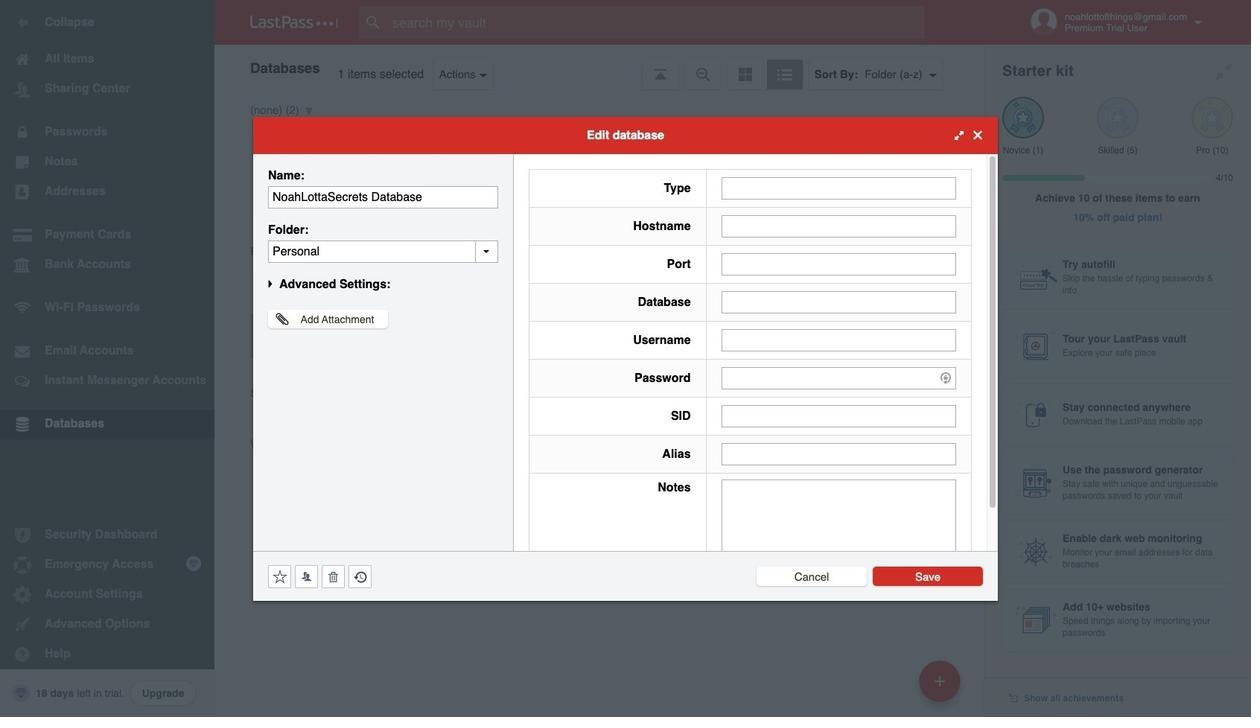 Task type: locate. For each thing, give the bounding box(es) containing it.
None password field
[[721, 367, 956, 389]]

dialog
[[253, 117, 998, 601]]

Search search field
[[359, 6, 954, 39]]

main navigation navigation
[[0, 0, 214, 717]]

lastpass image
[[250, 16, 338, 29]]

vault options navigation
[[214, 45, 985, 89]]

None text field
[[721, 177, 956, 199], [268, 186, 498, 208], [268, 240, 498, 263], [721, 329, 956, 351], [721, 405, 956, 427], [721, 443, 956, 465], [721, 177, 956, 199], [268, 186, 498, 208], [268, 240, 498, 263], [721, 329, 956, 351], [721, 405, 956, 427], [721, 443, 956, 465]]

None text field
[[721, 215, 956, 237], [721, 253, 956, 275], [721, 291, 956, 313], [721, 479, 956, 572], [721, 215, 956, 237], [721, 253, 956, 275], [721, 291, 956, 313], [721, 479, 956, 572]]

new item image
[[935, 676, 945, 686]]



Task type: describe. For each thing, give the bounding box(es) containing it.
new item navigation
[[914, 656, 970, 717]]

search my vault text field
[[359, 6, 954, 39]]



Task type: vqa. For each thing, say whether or not it's contained in the screenshot.
text box
yes



